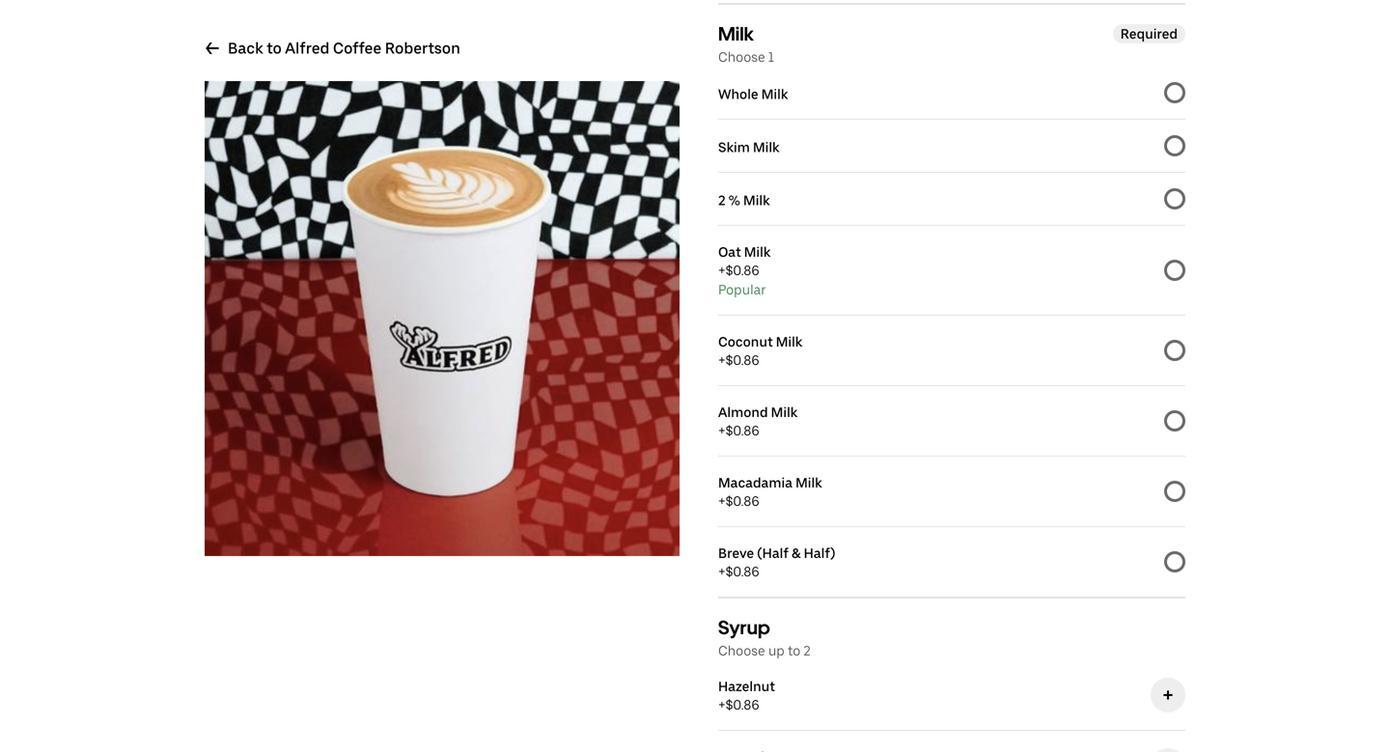 Task type: locate. For each thing, give the bounding box(es) containing it.
milk for macadamia
[[796, 475, 822, 491]]

$0.86
[[726, 262, 760, 279], [726, 352, 760, 368], [726, 423, 760, 439], [726, 493, 760, 509], [726, 563, 760, 580], [726, 697, 760, 713]]

to right up
[[788, 643, 801, 659]]

milk right macadamia
[[796, 475, 822, 491]]

choose inside milk choose 1
[[718, 49, 766, 65]]

milk inside coconut milk + $0.86
[[776, 334, 803, 350]]

+ down hazelnut
[[718, 697, 726, 713]]

1 $0.86 from the top
[[726, 262, 760, 279]]

$0.86 inside oat milk + $0.86 popular
[[726, 262, 760, 279]]

$0.86 for macadamia
[[726, 493, 760, 509]]

milk inside milk choose 1
[[718, 22, 754, 45]]

milk for skim
[[753, 139, 780, 155]]

$0.86 up popular
[[726, 262, 760, 279]]

almond milk + $0.86
[[718, 404, 798, 439]]

1 horizontal spatial to
[[788, 643, 801, 659]]

coconut
[[718, 334, 773, 350]]

choose inside syrup choose up to 2
[[718, 643, 766, 659]]

robertson
[[385, 39, 461, 57]]

4 $0.86 from the top
[[726, 493, 760, 509]]

2 choose from the top
[[718, 643, 766, 659]]

to right back
[[267, 39, 282, 57]]

(half
[[757, 545, 789, 562]]

2 + from the top
[[718, 352, 726, 368]]

milk inside oat milk + $0.86 popular
[[744, 244, 771, 260]]

choose
[[718, 49, 766, 65], [718, 643, 766, 659]]

2 right up
[[804, 643, 811, 659]]

1 vertical spatial choose
[[718, 643, 766, 659]]

+ inside 'almond milk + $0.86'
[[718, 423, 726, 439]]

3 $0.86 from the top
[[726, 423, 760, 439]]

choose down syrup
[[718, 643, 766, 659]]

1 + from the top
[[718, 262, 726, 279]]

1 choose from the top
[[718, 49, 766, 65]]

milk for whole
[[762, 86, 788, 102]]

4 + from the top
[[718, 493, 726, 509]]

$0.86 down breve
[[726, 563, 760, 580]]

whole
[[718, 86, 759, 102]]

+ down breve
[[718, 563, 726, 580]]

milk right whole
[[762, 86, 788, 102]]

0 horizontal spatial to
[[267, 39, 282, 57]]

+ for macadamia
[[718, 493, 726, 509]]

oat
[[718, 244, 741, 260]]

syrup choose up to 2
[[718, 616, 811, 659]]

0 vertical spatial to
[[267, 39, 282, 57]]

breve
[[718, 545, 754, 562]]

5 $0.86 from the top
[[726, 563, 760, 580]]

whole milk
[[718, 86, 788, 102]]

+ down almond
[[718, 423, 726, 439]]

milk right oat
[[744, 244, 771, 260]]

2 % milk
[[718, 192, 770, 209]]

+ inside oat milk + $0.86 popular
[[718, 262, 726, 279]]

$0.86 down macadamia
[[726, 493, 760, 509]]

back
[[228, 39, 263, 57]]

milk right almond
[[771, 404, 798, 421]]

2 left '%'
[[718, 192, 726, 209]]

+ inside coconut milk + $0.86
[[718, 352, 726, 368]]

macadamia
[[718, 475, 793, 491]]

almond
[[718, 404, 768, 421]]

2
[[718, 192, 726, 209], [804, 643, 811, 659]]

$0.86 inside breve (half & half) + $0.86
[[726, 563, 760, 580]]

1 horizontal spatial 2
[[804, 643, 811, 659]]

+ inside macadamia milk + $0.86
[[718, 493, 726, 509]]

choose left 1
[[718, 49, 766, 65]]

0 vertical spatial choose
[[718, 49, 766, 65]]

milk for coconut
[[776, 334, 803, 350]]

$0.86 down almond
[[726, 423, 760, 439]]

&
[[792, 545, 801, 562]]

6 + from the top
[[718, 697, 726, 713]]

milk
[[718, 22, 754, 45], [762, 86, 788, 102], [753, 139, 780, 155], [744, 192, 770, 209], [744, 244, 771, 260], [776, 334, 803, 350], [771, 404, 798, 421], [796, 475, 822, 491]]

milk right coconut
[[776, 334, 803, 350]]

2 $0.86 from the top
[[726, 352, 760, 368]]

+ for almond
[[718, 423, 726, 439]]

milk inside macadamia milk + $0.86
[[796, 475, 822, 491]]

5 + from the top
[[718, 563, 726, 580]]

choose for syrup
[[718, 643, 766, 659]]

+ down coconut
[[718, 352, 726, 368]]

$0.86 inside coconut milk + $0.86
[[726, 352, 760, 368]]

3 + from the top
[[718, 423, 726, 439]]

$0.86 down hazelnut
[[726, 697, 760, 713]]

$0.86 inside macadamia milk + $0.86
[[726, 493, 760, 509]]

milk inside 'almond milk + $0.86'
[[771, 404, 798, 421]]

up
[[769, 643, 785, 659]]

choose for milk
[[718, 49, 766, 65]]

1 vertical spatial 2
[[804, 643, 811, 659]]

milk right skim
[[753, 139, 780, 155]]

$0.86 down coconut
[[726, 352, 760, 368]]

to
[[267, 39, 282, 57], [788, 643, 801, 659]]

$0.86 inside 'almond milk + $0.86'
[[726, 423, 760, 439]]

6 $0.86 from the top
[[726, 697, 760, 713]]

+ down oat
[[718, 262, 726, 279]]

milk for oat
[[744, 244, 771, 260]]

0 vertical spatial 2
[[718, 192, 726, 209]]

+
[[718, 262, 726, 279], [718, 352, 726, 368], [718, 423, 726, 439], [718, 493, 726, 509], [718, 563, 726, 580], [718, 697, 726, 713]]

macadamia milk + $0.86
[[718, 475, 822, 509]]

+ down macadamia
[[718, 493, 726, 509]]

milk up whole
[[718, 22, 754, 45]]

coconut milk + $0.86
[[718, 334, 803, 368]]

alfred
[[285, 39, 330, 57]]

$0.86 for almond
[[726, 423, 760, 439]]

1 vertical spatial to
[[788, 643, 801, 659]]

syrup
[[718, 616, 770, 639]]

skim milk
[[718, 139, 780, 155]]



Task type: vqa. For each thing, say whether or not it's contained in the screenshot.
Milk within the Milk Choose 1
yes



Task type: describe. For each thing, give the bounding box(es) containing it.
breve (half & half) + $0.86
[[718, 545, 836, 580]]

back to alfred coffee robertson
[[228, 39, 461, 57]]

oat milk + $0.86 popular
[[718, 244, 771, 298]]

%
[[729, 192, 741, 209]]

+ inside breve (half & half) + $0.86
[[718, 563, 726, 580]]

hazelnut + $0.86
[[718, 678, 775, 713]]

2 inside syrup choose up to 2
[[804, 643, 811, 659]]

$0.86 for oat
[[726, 262, 760, 279]]

$0.86 inside hazelnut + $0.86
[[726, 697, 760, 713]]

skim
[[718, 139, 750, 155]]

milk choose 1
[[718, 22, 775, 65]]

+ inside hazelnut + $0.86
[[718, 697, 726, 713]]

to inside syrup choose up to 2
[[788, 643, 801, 659]]

+ for oat
[[718, 262, 726, 279]]

coffee
[[333, 39, 382, 57]]

milk right '%'
[[744, 192, 770, 209]]

milk for almond
[[771, 404, 798, 421]]

back to alfred coffee robertson link
[[205, 39, 461, 58]]

+ for coconut
[[718, 352, 726, 368]]

popular
[[718, 282, 766, 298]]

$0.86 for coconut
[[726, 352, 760, 368]]

hazelnut
[[718, 678, 775, 695]]

0 horizontal spatial 2
[[718, 192, 726, 209]]

half)
[[804, 545, 836, 562]]

1
[[769, 49, 775, 65]]

required
[[1121, 26, 1178, 42]]



